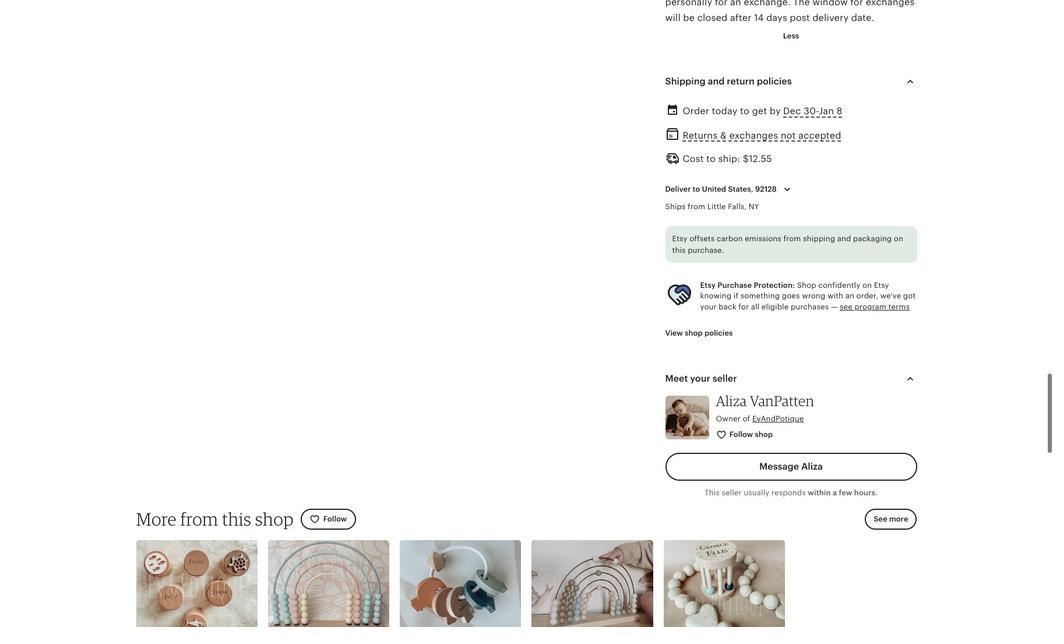Task type: describe. For each thing, give the bounding box(es) containing it.
shipping
[[665, 76, 706, 87]]

to for united
[[693, 185, 700, 193]]

little
[[707, 202, 726, 211]]

terms
[[888, 302, 910, 311]]

shipping
[[803, 234, 835, 243]]

more from this shop
[[136, 508, 294, 530]]

something
[[741, 292, 780, 300]]

of
[[743, 414, 750, 423]]

less button
[[774, 26, 808, 47]]

view shop policies button
[[656, 323, 742, 344]]

evandpotique
[[752, 414, 804, 423]]

packaging
[[853, 234, 892, 243]]

etsy offsets carbon emissions from shipping and packaging on this purchase.
[[672, 234, 903, 254]]

aliza vanpatten owner of evandpotique
[[716, 392, 814, 423]]

ships
[[665, 202, 686, 211]]

shipping and return policies button
[[655, 68, 927, 96]]

returns
[[683, 130, 718, 141]]

a
[[833, 488, 837, 497]]

aliza vanpatten image
[[665, 396, 709, 439]]

12.55
[[749, 153, 772, 164]]

follow shop button
[[707, 424, 783, 446]]

purchases
[[791, 302, 829, 311]]

from inside "etsy offsets carbon emissions from shipping and packaging on this purchase."
[[783, 234, 801, 243]]

usually
[[744, 488, 769, 497]]

—
[[831, 302, 838, 311]]

purchase.
[[688, 246, 724, 254]]

see program terms
[[840, 302, 910, 311]]

meet your seller button
[[655, 365, 927, 393]]

today
[[712, 106, 737, 117]]

$
[[743, 153, 749, 164]]

0 horizontal spatial shop
[[255, 508, 294, 530]]

etsy purchase protection:
[[700, 281, 795, 290]]

personalized play-dough stamps-wooden stamps, learning activities, back to school, school gifts, personalized gifts, ev&potique evandpotique image
[[136, 540, 257, 627]]

message
[[759, 461, 799, 472]]

your inside shop confidently on etsy knowing if something goes wrong with an order, we've got your back for all eligible purchases —
[[700, 302, 717, 311]]

shop for follow
[[755, 430, 773, 439]]

follow for follow shop
[[729, 430, 753, 439]]

from for ships from little falls, ny
[[688, 202, 705, 211]]

order,
[[856, 292, 878, 300]]

goes
[[782, 292, 800, 300]]

see more link
[[865, 509, 917, 530]]

program
[[855, 302, 886, 311]]

personalized pastels abacus-rainbow abacus, nursery abacus, wooden rainbow, aesthetic nursery, baptism gift, evandpotique, ev&potique image
[[268, 540, 389, 627]]

8
[[837, 106, 842, 117]]

wrong
[[802, 292, 825, 300]]

deliver
[[665, 185, 691, 193]]

within
[[808, 488, 831, 497]]

meet
[[665, 373, 688, 384]]

xl personalized abacus-the largest personalized abacus on the market! rainbow abacus, bohemian decor, boho baby, evandpotique, ev&potique image
[[532, 540, 653, 627]]

purchase
[[718, 281, 752, 290]]

policies inside the shipping and return policies dropdown button
[[757, 76, 792, 87]]

states,
[[728, 185, 753, 193]]

shop confidently on etsy knowing if something goes wrong with an order, we've got your back for all eligible purchases —
[[700, 281, 916, 311]]

dec 30-jan 8 button
[[783, 103, 842, 120]]

few
[[839, 488, 852, 497]]

jan
[[819, 106, 834, 117]]

protection:
[[754, 281, 795, 290]]

on inside shop confidently on etsy knowing if something goes wrong with an order, we've got your back for all eligible purchases —
[[862, 281, 872, 290]]

aliza inside button
[[801, 461, 823, 472]]

view
[[665, 329, 683, 337]]

view shop policies
[[665, 329, 733, 337]]

emissions
[[745, 234, 781, 243]]

seller inside dropdown button
[[713, 373, 737, 384]]

get
[[752, 106, 767, 117]]

an
[[845, 292, 854, 300]]

message aliza
[[759, 461, 823, 472]]

we've
[[880, 292, 901, 300]]

back
[[719, 302, 736, 311]]

ships from little falls, ny
[[665, 202, 759, 211]]

with
[[827, 292, 843, 300]]

to for ship:
[[706, 153, 716, 164]]

&
[[720, 130, 727, 141]]

order
[[683, 106, 709, 117]]



Task type: locate. For each thing, give the bounding box(es) containing it.
follow inside follow button
[[323, 515, 347, 523]]

from for more from this shop
[[180, 508, 218, 530]]

see more
[[874, 515, 908, 523]]

cost
[[683, 153, 704, 164]]

shop left follow button
[[255, 508, 294, 530]]

2 vertical spatial shop
[[255, 508, 294, 530]]

1 vertical spatial seller
[[722, 488, 742, 497]]

this seller usually responds within a few hours.
[[705, 488, 878, 497]]

deliver to united states, 92128
[[665, 185, 777, 193]]

ny
[[749, 202, 759, 211]]

0 vertical spatial to
[[740, 106, 749, 117]]

follow button
[[301, 509, 356, 530]]

your inside dropdown button
[[690, 373, 710, 384]]

2 vertical spatial to
[[693, 185, 700, 193]]

0 vertical spatial from
[[688, 202, 705, 211]]

and right shipping
[[837, 234, 851, 243]]

0 vertical spatial and
[[708, 76, 725, 87]]

return
[[727, 76, 755, 87]]

1 vertical spatial policies
[[704, 329, 733, 337]]

shop right view
[[685, 329, 703, 337]]

1 horizontal spatial to
[[706, 153, 716, 164]]

falls,
[[728, 202, 747, 211]]

your right meet
[[690, 373, 710, 384]]

on inside "etsy offsets carbon emissions from shipping and packaging on this purchase."
[[894, 234, 903, 243]]

this inside "etsy offsets carbon emissions from shipping and packaging on this purchase."
[[672, 246, 686, 254]]

shipping and return policies
[[665, 76, 792, 87]]

engraved-personalized column noise maker, wooden, montessori, montessori at home, new baby gift, first birthday gift,evandpotique,ev&potique image
[[664, 540, 785, 627]]

1 vertical spatial to
[[706, 153, 716, 164]]

shop down evandpotique
[[755, 430, 773, 439]]

1 horizontal spatial and
[[837, 234, 851, 243]]

shop for view
[[685, 329, 703, 337]]

etsy up we've
[[874, 281, 889, 290]]

1 horizontal spatial policies
[[757, 76, 792, 87]]

and inside dropdown button
[[708, 76, 725, 87]]

policies
[[757, 76, 792, 87], [704, 329, 733, 337]]

follow shop
[[729, 430, 773, 439]]

follow
[[729, 430, 753, 439], [323, 515, 347, 523]]

meet your seller
[[665, 373, 737, 384]]

0 horizontal spatial to
[[693, 185, 700, 193]]

seller
[[713, 373, 737, 384], [722, 488, 742, 497]]

1 vertical spatial this
[[222, 508, 251, 530]]

2 horizontal spatial from
[[783, 234, 801, 243]]

1 vertical spatial from
[[783, 234, 801, 243]]

to right cost
[[706, 153, 716, 164]]

offsets
[[689, 234, 715, 243]]

1 vertical spatial shop
[[755, 430, 773, 439]]

1 vertical spatial aliza
[[801, 461, 823, 472]]

1 vertical spatial follow
[[323, 515, 347, 523]]

aliza up owner
[[716, 392, 747, 410]]

0 horizontal spatial etsy
[[672, 234, 687, 243]]

seller right this
[[722, 488, 742, 497]]

30-
[[804, 106, 819, 117]]

dec
[[783, 106, 801, 117]]

less
[[783, 32, 799, 40]]

0 vertical spatial your
[[700, 302, 717, 311]]

0 horizontal spatial and
[[708, 76, 725, 87]]

policies inside view shop policies button
[[704, 329, 733, 337]]

0 vertical spatial this
[[672, 246, 686, 254]]

0 horizontal spatial from
[[180, 508, 218, 530]]

etsy inside shop confidently on etsy knowing if something goes wrong with an order, we've got your back for all eligible purchases —
[[874, 281, 889, 290]]

cost to ship: $ 12.55
[[683, 153, 772, 164]]

aliza
[[716, 392, 747, 410], [801, 461, 823, 472]]

knowing
[[700, 292, 731, 300]]

1 horizontal spatial etsy
[[700, 281, 716, 290]]

1 vertical spatial your
[[690, 373, 710, 384]]

got
[[903, 292, 916, 300]]

see
[[874, 515, 887, 523]]

your
[[700, 302, 717, 311], [690, 373, 710, 384]]

etsy
[[672, 234, 687, 243], [700, 281, 716, 290], [874, 281, 889, 290]]

and inside "etsy offsets carbon emissions from shipping and packaging on this purchase."
[[837, 234, 851, 243]]

accepted
[[798, 130, 841, 141]]

your down knowing
[[700, 302, 717, 311]]

evandpotique link
[[752, 414, 804, 423]]

policies up "by"
[[757, 76, 792, 87]]

aliza up within
[[801, 461, 823, 472]]

deliver to united states, 92128 button
[[656, 177, 803, 202]]

shop
[[685, 329, 703, 337], [755, 430, 773, 439], [255, 508, 294, 530]]

92128
[[755, 185, 777, 193]]

message aliza button
[[665, 453, 917, 481]]

aliza inside the aliza vanpatten owner of evandpotique
[[716, 392, 747, 410]]

etsy left offsets
[[672, 234, 687, 243]]

for
[[739, 302, 749, 311]]

0 vertical spatial follow
[[729, 430, 753, 439]]

policies down "back" at the top
[[704, 329, 733, 337]]

my first keys- new mommy gift, baby shower gift, personalized gifts, customized gifts, unique gift ideas, montessori, learning through play. image
[[400, 540, 521, 627]]

from left little on the top of page
[[688, 202, 705, 211]]

returns & exchanges not accepted
[[683, 130, 841, 141]]

0 vertical spatial shop
[[685, 329, 703, 337]]

2 horizontal spatial shop
[[755, 430, 773, 439]]

0 horizontal spatial on
[[862, 281, 872, 290]]

etsy inside "etsy offsets carbon emissions from shipping and packaging on this purchase."
[[672, 234, 687, 243]]

returns & exchanges not accepted button
[[683, 127, 841, 144]]

see
[[840, 302, 853, 311]]

0 horizontal spatial policies
[[704, 329, 733, 337]]

owner
[[716, 414, 741, 423]]

etsy for etsy purchase protection:
[[700, 281, 716, 290]]

on right packaging
[[894, 234, 903, 243]]

eligible
[[761, 302, 789, 311]]

vanpatten
[[750, 392, 814, 410]]

0 vertical spatial aliza
[[716, 392, 747, 410]]

to left united
[[693, 185, 700, 193]]

1 horizontal spatial follow
[[729, 430, 753, 439]]

shop
[[797, 281, 816, 290]]

more
[[136, 508, 177, 530]]

1 vertical spatial on
[[862, 281, 872, 290]]

0 horizontal spatial aliza
[[716, 392, 747, 410]]

follow inside follow shop button
[[729, 430, 753, 439]]

2 horizontal spatial to
[[740, 106, 749, 117]]

etsy up knowing
[[700, 281, 716, 290]]

0 horizontal spatial this
[[222, 508, 251, 530]]

from left shipping
[[783, 234, 801, 243]]

2 horizontal spatial etsy
[[874, 281, 889, 290]]

and left return
[[708, 76, 725, 87]]

1 vertical spatial and
[[837, 234, 851, 243]]

more
[[889, 515, 908, 523]]

by
[[770, 106, 781, 117]]

etsy for etsy offsets carbon emissions from shipping and packaging on this purchase.
[[672, 234, 687, 243]]

follow for follow
[[323, 515, 347, 523]]

from
[[688, 202, 705, 211], [783, 234, 801, 243], [180, 508, 218, 530]]

order today to get by dec 30-jan 8
[[683, 106, 842, 117]]

from right more
[[180, 508, 218, 530]]

0 vertical spatial on
[[894, 234, 903, 243]]

ship:
[[718, 153, 740, 164]]

seller up owner
[[713, 373, 737, 384]]

1 horizontal spatial shop
[[685, 329, 703, 337]]

united
[[702, 185, 726, 193]]

see program terms link
[[840, 302, 910, 311]]

this
[[705, 488, 720, 497]]

not
[[781, 130, 796, 141]]

exchanges
[[729, 130, 778, 141]]

1 horizontal spatial aliza
[[801, 461, 823, 472]]

0 horizontal spatial follow
[[323, 515, 347, 523]]

0 vertical spatial policies
[[757, 76, 792, 87]]

on
[[894, 234, 903, 243], [862, 281, 872, 290]]

hours.
[[854, 488, 878, 497]]

0 vertical spatial seller
[[713, 373, 737, 384]]

responds
[[772, 488, 806, 497]]

2 vertical spatial from
[[180, 508, 218, 530]]

to inside dropdown button
[[693, 185, 700, 193]]

1 horizontal spatial this
[[672, 246, 686, 254]]

confidently
[[818, 281, 860, 290]]

carbon
[[717, 234, 743, 243]]

if
[[734, 292, 738, 300]]

to left get
[[740, 106, 749, 117]]

1 horizontal spatial on
[[894, 234, 903, 243]]

1 horizontal spatial from
[[688, 202, 705, 211]]

on up order,
[[862, 281, 872, 290]]

this
[[672, 246, 686, 254], [222, 508, 251, 530]]

all
[[751, 302, 759, 311]]



Task type: vqa. For each thing, say whether or not it's contained in the screenshot.
Deliver
yes



